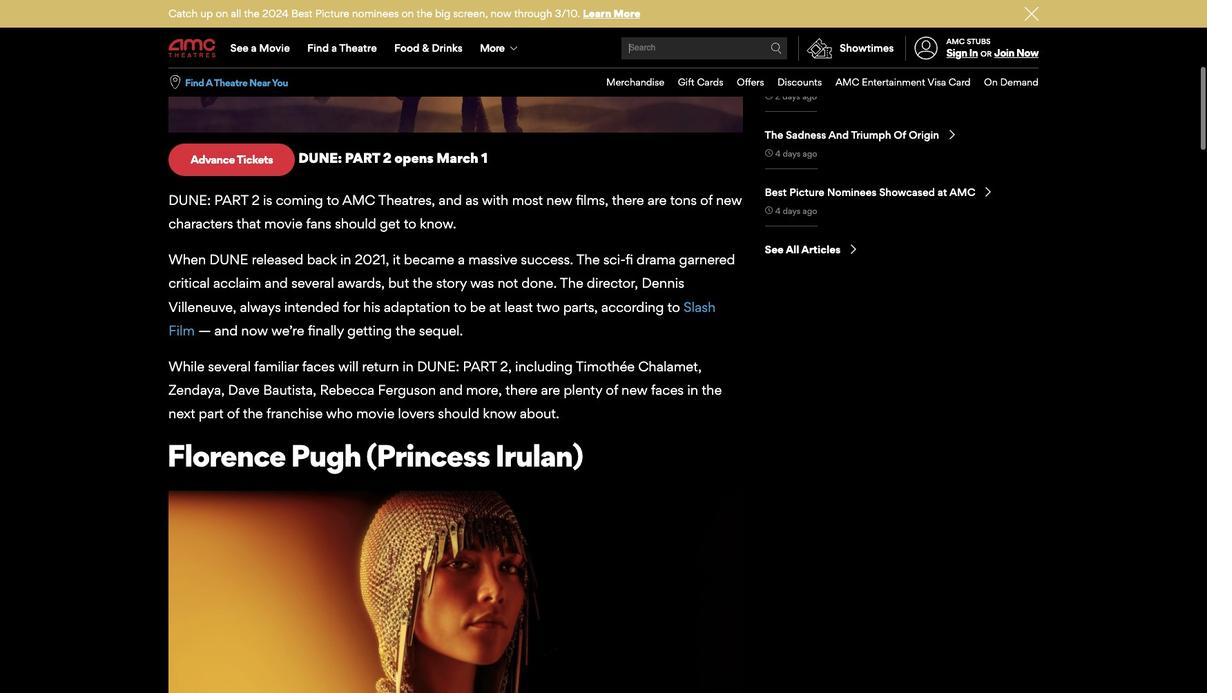 Task type: locate. For each thing, give the bounding box(es) containing it.
published date element right offers link
[[765, 90, 773, 98]]

3 days from the top
[[783, 204, 801, 214]]

1 vertical spatial should
[[438, 404, 480, 420]]

in down the chalamet,
[[687, 380, 698, 397]]

there inside while several familiar faces will return in dune: part 2, including timothée chalamet, zendaya, dave bautista, rebecca ferguson and more, there are plenty of new faces in the next part of the franchise who movie lovers should know about.
[[506, 380, 538, 397]]

of inside dune: part 2 is coming to amc theatres, and as with most new films, there are tons of new characters that movie fans should get to know.
[[700, 190, 713, 206]]

find for find a theatre
[[307, 41, 329, 55]]

are
[[648, 190, 667, 206], [541, 380, 560, 397]]

and left "more,"
[[440, 380, 463, 397]]

1 horizontal spatial find
[[307, 41, 329, 55]]

1 vertical spatial 4
[[776, 204, 781, 214]]

2 down discounts
[[776, 89, 781, 100]]

more right learn
[[614, 7, 641, 20]]

the inside the new faces of dune link
[[765, 69, 783, 82]]

opens
[[395, 148, 434, 165]]

published date element for the new faces of dune
[[765, 90, 773, 98]]

0 vertical spatial picture
[[315, 7, 349, 20]]

2 horizontal spatial 2
[[776, 89, 781, 100]]

screen,
[[453, 7, 488, 20]]

2 vertical spatial ago
[[803, 204, 817, 214]]

1 horizontal spatial 2
[[383, 148, 392, 165]]

in inside when dune released back in 2021, it became a massive success. the sci-fi drama garnered critical acclaim and several awards, but the story was not done. the director, dennis villeneuve, always intended for his adaptation to be at least two parts, according to
[[340, 249, 351, 266]]

4 for best
[[776, 204, 781, 214]]

theatre right a
[[214, 76, 247, 88]]

a
[[251, 41, 257, 55], [331, 41, 337, 55], [458, 249, 465, 266]]

4 right published date icon at right
[[776, 204, 781, 214]]

1 horizontal spatial see
[[765, 241, 784, 254]]

2 vertical spatial dune:
[[417, 356, 460, 373]]

visa
[[928, 76, 946, 88]]

0 horizontal spatial are
[[541, 380, 560, 397]]

2 horizontal spatial of
[[700, 190, 713, 206]]

theatre for a
[[339, 41, 377, 55]]

with
[[482, 190, 509, 206]]

dennis
[[642, 273, 684, 290]]

villeneuve,
[[169, 297, 237, 313]]

1 vertical spatial several
[[208, 356, 251, 373]]

and left as
[[439, 190, 462, 206]]

more down screen,
[[480, 41, 505, 55]]

1 vertical spatial at
[[489, 297, 501, 313]]

0 vertical spatial of
[[700, 190, 713, 206]]

picture left nominees
[[790, 184, 825, 197]]

0 vertical spatial theatre
[[339, 41, 377, 55]]

2 for to
[[252, 190, 260, 206]]

on right the nominees
[[402, 7, 414, 20]]

0 horizontal spatial dune:
[[169, 190, 211, 206]]

the right offers
[[765, 69, 783, 82]]

0 horizontal spatial several
[[208, 356, 251, 373]]

faces down the chalamet,
[[651, 380, 684, 397]]

should down "more,"
[[438, 404, 480, 420]]

2 horizontal spatial dune:
[[417, 356, 460, 373]]

theatre inside 'menu'
[[339, 41, 377, 55]]

find inside 'menu'
[[307, 41, 329, 55]]

amc inside dune: part 2 is coming to amc theatres, and as with most new films, there are tons of new characters that movie fans should get to know.
[[342, 190, 375, 206]]

part up that
[[214, 190, 248, 206]]

in
[[340, 249, 351, 266], [403, 356, 414, 373], [687, 380, 698, 397]]

find left a
[[185, 76, 204, 88]]

1 on from the left
[[216, 7, 228, 20]]

new inside the new faces of dune link
[[786, 69, 809, 82]]

see inside 'menu'
[[230, 41, 249, 55]]

new left published date icon at right
[[716, 190, 742, 206]]

0 horizontal spatial picture
[[315, 7, 349, 20]]

days down 'sadness'
[[783, 147, 801, 157]]

1 vertical spatial published date image
[[765, 147, 773, 155]]

of left origin at right top
[[894, 127, 906, 140]]

1 4 from the top
[[776, 147, 781, 157]]

1 horizontal spatial should
[[438, 404, 480, 420]]

of left "dune"
[[842, 69, 855, 82]]

and inside when dune released back in 2021, it became a massive success. the sci-fi drama garnered critical acclaim and several awards, but the story was not done. the director, dennis villeneuve, always intended for his adaptation to be at least two parts, according to
[[265, 273, 288, 290]]

4 days ago for sadness
[[776, 147, 817, 157]]

1 vertical spatial see
[[765, 241, 784, 254]]

find
[[307, 41, 329, 55], [185, 76, 204, 88]]

near
[[249, 76, 270, 88]]

new right most
[[547, 190, 573, 206]]

the left 'sadness'
[[765, 127, 783, 140]]

amc up 'sign'
[[947, 37, 965, 46]]

0 vertical spatial find
[[307, 41, 329, 55]]

of right the part
[[227, 404, 239, 420]]

0 horizontal spatial should
[[335, 213, 376, 230]]

we're
[[271, 320, 304, 337]]

the inside when dune released back in 2021, it became a massive success. the sci-fi drama garnered critical acclaim and several awards, but the story was not done. the director, dennis villeneuve, always intended for his adaptation to be at least two parts, according to
[[413, 273, 433, 290]]

at inside when dune released back in 2021, it became a massive success. the sci-fi drama garnered critical acclaim and several awards, but the story was not done. the director, dennis villeneuve, always intended for his adaptation to be at least two parts, according to
[[489, 297, 501, 313]]

entertainment
[[862, 76, 926, 88]]

dune: part 2 opens march 1
[[299, 148, 488, 165]]

in up ferguson
[[403, 356, 414, 373]]

merchandise link
[[593, 68, 665, 97]]

massive
[[468, 249, 518, 266]]

1 horizontal spatial new
[[622, 380, 648, 397]]

0 horizontal spatial a
[[251, 41, 257, 55]]

best up published date icon at right
[[765, 184, 787, 197]]

4 down 2 days ago
[[776, 147, 781, 157]]

1 vertical spatial are
[[541, 380, 560, 397]]

learn
[[583, 7, 611, 20]]

1 days from the top
[[783, 89, 800, 100]]

chalamet,
[[638, 356, 702, 373]]

of down timothée
[[606, 380, 618, 397]]

amc right the showcased
[[950, 184, 976, 197]]

new up 2 days ago
[[786, 69, 809, 82]]

4 for the
[[776, 147, 781, 157]]

1 vertical spatial find
[[185, 76, 204, 88]]

2 4 days ago from the top
[[776, 204, 817, 214]]

big
[[435, 7, 451, 20]]

0 horizontal spatial theatre
[[214, 76, 247, 88]]

days
[[783, 89, 800, 100], [783, 147, 801, 157], [783, 204, 801, 214]]

and down released
[[265, 273, 288, 290]]

dune: up characters
[[169, 190, 211, 206]]

0 vertical spatial several
[[291, 273, 334, 290]]

0 vertical spatial in
[[340, 249, 351, 266]]

1 horizontal spatial at
[[938, 184, 948, 197]]

find a theatre link
[[299, 29, 386, 68]]

slash film link
[[169, 297, 716, 337]]

at
[[938, 184, 948, 197], [489, 297, 501, 313]]

join now button
[[994, 46, 1039, 59]]

search the AMC website text field
[[627, 43, 771, 54]]

plenty
[[564, 380, 602, 397]]

at right the showcased
[[938, 184, 948, 197]]

2 days from the top
[[783, 147, 801, 157]]

1 horizontal spatial movie
[[356, 404, 395, 420]]

days right published date icon at right
[[783, 204, 801, 214]]

showtimes image
[[799, 36, 840, 61]]

0 vertical spatial dune:
[[299, 148, 342, 165]]

1 horizontal spatial are
[[648, 190, 667, 206]]

published date element
[[765, 90, 773, 98], [765, 147, 773, 155], [765, 205, 773, 212]]

rebecca
[[320, 380, 375, 397]]

several inside when dune released back in 2021, it became a massive success. the sci-fi drama garnered critical acclaim and several awards, but the story was not done. the director, dennis villeneuve, always intended for his adaptation to be at least two parts, according to
[[291, 273, 334, 290]]

get
[[380, 213, 400, 230]]

0 horizontal spatial of
[[842, 69, 855, 82]]

showtimes link
[[798, 36, 894, 61]]

should inside while several familiar faces will return in dune: part 2, including timothée chalamet, zendaya, dave bautista, rebecca ferguson and more, there are plenty of new faces in the next part of the franchise who movie lovers should know about.
[[438, 404, 480, 420]]

are down including
[[541, 380, 560, 397]]

new
[[547, 190, 573, 206], [716, 190, 742, 206], [622, 380, 648, 397]]

movie inside while several familiar faces will return in dune: part 2, including timothée chalamet, zendaya, dave bautista, rebecca ferguson and more, there are plenty of new faces in the next part of the franchise who movie lovers should know about.
[[356, 404, 395, 420]]

picture
[[315, 7, 349, 20], [790, 184, 825, 197]]

sci-
[[603, 249, 626, 266]]

1 horizontal spatial more
[[614, 7, 641, 20]]

0 horizontal spatial find
[[185, 76, 204, 88]]

0 vertical spatial 4
[[776, 147, 781, 157]]

and right —
[[215, 320, 238, 337]]

ago down discounts
[[803, 89, 817, 100]]

coming
[[276, 190, 323, 206]]

published date image right offers link
[[765, 90, 773, 98]]

offers
[[737, 76, 764, 88]]

0 horizontal spatial there
[[506, 380, 538, 397]]

0 horizontal spatial best
[[291, 7, 313, 20]]

1 horizontal spatial several
[[291, 273, 334, 290]]

movie down the is
[[264, 213, 303, 230]]

2 vertical spatial part
[[463, 356, 497, 373]]

new up the new faces of dune link
[[871, 26, 909, 48]]

0 vertical spatial published date element
[[765, 90, 773, 98]]

a inside when dune released back in 2021, it became a massive success. the sci-fi drama garnered critical acclaim and several awards, but the story was not done. the director, dennis villeneuve, always intended for his adaptation to be at least two parts, according to
[[458, 249, 465, 266]]

amc entertainment visa card
[[836, 76, 971, 88]]

— and now we're finally getting the sequel.
[[195, 320, 463, 337]]

0 horizontal spatial new
[[786, 69, 809, 82]]

dune: inside dune: part 2 is coming to amc theatres, and as with most new films, there are tons of new characters that movie fans should get to know.
[[169, 190, 211, 206]]

2 published date image from the top
[[765, 147, 773, 155]]

2 horizontal spatial a
[[458, 249, 465, 266]]

should left get
[[335, 213, 376, 230]]

march
[[437, 148, 478, 165]]

published date image
[[765, 90, 773, 98], [765, 147, 773, 155]]

see a movie link
[[222, 29, 299, 68]]

1 4 days ago from the top
[[776, 147, 817, 157]]

a right the movie
[[331, 41, 337, 55]]

the inside the sadness and triumph of origin link
[[765, 127, 783, 140]]

1 vertical spatial theatre
[[214, 76, 247, 88]]

are left "tons"
[[648, 190, 667, 206]]

fans
[[306, 213, 331, 230]]

2 left the opens
[[383, 148, 392, 165]]

2024
[[262, 7, 289, 20]]

amc stubs sign in or join now
[[947, 37, 1039, 59]]

part for is
[[214, 190, 248, 206]]

gift cards
[[678, 76, 724, 88]]

see for see all articles
[[765, 241, 784, 254]]

see a movie
[[230, 41, 290, 55]]

1 vertical spatial best
[[765, 184, 787, 197]]

part
[[345, 148, 380, 165], [214, 190, 248, 206], [463, 356, 497, 373]]

see for see a movie
[[230, 41, 249, 55]]

dune: up coming
[[299, 148, 342, 165]]

a left the movie
[[251, 41, 257, 55]]

part inside dune: part 2 is coming to amc theatres, and as with most new films, there are tons of new characters that movie fans should get to know.
[[214, 190, 248, 206]]

dune: part 2 is coming to amc theatres, and as with most new films, there are tons of new characters that movie fans should get to know.
[[169, 190, 742, 230]]

1 vertical spatial new
[[786, 69, 809, 82]]

food & drinks
[[394, 41, 463, 55]]

sign
[[947, 46, 967, 59]]

a for movie
[[251, 41, 257, 55]]

2 vertical spatial of
[[227, 404, 239, 420]]

of right "tons"
[[700, 190, 713, 206]]

1 vertical spatial of
[[894, 127, 906, 140]]

theatre for a
[[214, 76, 247, 88]]

more button
[[471, 29, 529, 68]]

ago down 'sadness'
[[803, 147, 817, 157]]

offers link
[[724, 68, 764, 97]]

best right 2024
[[291, 7, 313, 20]]

user profile image
[[907, 37, 946, 60]]

the new faces of dune
[[765, 69, 883, 82]]

on
[[216, 7, 228, 20], [402, 7, 414, 20]]

1 horizontal spatial new
[[871, 26, 909, 48]]

0 vertical spatial best
[[291, 7, 313, 20]]

through
[[514, 7, 553, 20]]

theatre down the nominees
[[339, 41, 377, 55]]

on
[[984, 76, 998, 88]]

1 vertical spatial there
[[506, 380, 538, 397]]

2 left the is
[[252, 190, 260, 206]]

theatre inside button
[[214, 76, 247, 88]]

published date element up published date icon at right
[[765, 147, 773, 155]]

several up dave
[[208, 356, 251, 373]]

1 horizontal spatial dune:
[[299, 148, 342, 165]]

1 vertical spatial ago
[[803, 147, 817, 157]]

2 vertical spatial days
[[783, 204, 801, 214]]

0 vertical spatial see
[[230, 41, 249, 55]]

4 days ago down 'sadness'
[[776, 147, 817, 157]]

amc down showtimes link
[[836, 76, 860, 88]]

now right screen,
[[491, 7, 512, 20]]

0 vertical spatial 2
[[776, 89, 781, 100]]

published date element up see all articles in the right of the page
[[765, 205, 773, 212]]

parts,
[[563, 297, 598, 313]]

amc left theatres,
[[342, 190, 375, 206]]

2,
[[500, 356, 512, 373]]

days down discounts
[[783, 89, 800, 100]]

1 horizontal spatial now
[[491, 7, 512, 20]]

1 vertical spatial picture
[[790, 184, 825, 197]]

0 vertical spatial should
[[335, 213, 376, 230]]

0 horizontal spatial faces
[[302, 356, 335, 373]]

dune: down sequel.
[[417, 356, 460, 373]]

find a theatre
[[307, 41, 377, 55]]

showtimes
[[840, 41, 894, 55]]

published date image for the sadness and triumph of origin
[[765, 147, 773, 155]]

0 vertical spatial ago
[[803, 89, 817, 100]]

2 published date element from the top
[[765, 147, 773, 155]]

1 vertical spatial movie
[[356, 404, 395, 420]]

1 vertical spatial more
[[480, 41, 505, 55]]

0 vertical spatial at
[[938, 184, 948, 197]]

more inside more "button"
[[480, 41, 505, 55]]

in right back
[[340, 249, 351, 266]]

2 inside dune: part 2 is coming to amc theatres, and as with most new films, there are tons of new characters that movie fans should get to know.
[[252, 190, 260, 206]]

4 days ago
[[776, 147, 817, 157], [776, 204, 817, 214]]

on left all
[[216, 7, 228, 20]]

picture up find a theatre
[[315, 7, 349, 20]]

faces left will
[[302, 356, 335, 373]]

the new faces of dune image
[[169, 0, 743, 131]]

cookie consent banner dialog
[[0, 656, 1207, 693]]

and inside while several familiar faces will return in dune: part 2, including timothée chalamet, zendaya, dave bautista, rebecca ferguson and more, there are plenty of new faces in the next part of the franchise who movie lovers should know about.
[[440, 380, 463, 397]]

amc logo image
[[169, 39, 217, 58], [169, 39, 217, 58]]

fi
[[626, 249, 633, 266]]

1 horizontal spatial theatre
[[339, 41, 377, 55]]

1 vertical spatial days
[[783, 147, 801, 157]]

published date image up published date icon at right
[[765, 147, 773, 155]]

slash
[[684, 297, 716, 313]]

0 horizontal spatial in
[[340, 249, 351, 266]]

there
[[612, 190, 644, 206], [506, 380, 538, 397]]

there down 2,
[[506, 380, 538, 397]]

zendaya,
[[169, 380, 225, 397]]

2 4 from the top
[[776, 204, 781, 214]]

part left the opens
[[345, 148, 380, 165]]

see up find a theatre near you on the left top of the page
[[230, 41, 249, 55]]

there right films,
[[612, 190, 644, 206]]

1 vertical spatial of
[[606, 380, 618, 397]]

the new faces of dune link
[[765, 69, 1030, 83]]

0 vertical spatial menu
[[169, 29, 1039, 68]]

1 vertical spatial dune:
[[169, 190, 211, 206]]

0 horizontal spatial at
[[489, 297, 501, 313]]

1 horizontal spatial in
[[403, 356, 414, 373]]

join
[[994, 46, 1015, 59]]

read what's new
[[764, 26, 909, 48]]

nominees
[[352, 7, 399, 20]]

2 on from the left
[[402, 7, 414, 20]]

pugh
[[291, 435, 361, 472]]

food
[[394, 41, 420, 55]]

3 published date element from the top
[[765, 205, 773, 212]]

movie right who
[[356, 404, 395, 420]]

1 vertical spatial now
[[241, 320, 268, 337]]

movie
[[264, 213, 303, 230], [356, 404, 395, 420]]

0 horizontal spatial part
[[214, 190, 248, 206]]

0 vertical spatial 4 days ago
[[776, 147, 817, 157]]

part up "more,"
[[463, 356, 497, 373]]

0 vertical spatial days
[[783, 89, 800, 100]]

ago
[[803, 89, 817, 100], [803, 147, 817, 157], [803, 204, 817, 214]]

1 vertical spatial menu
[[593, 68, 1039, 97]]

0 vertical spatial part
[[345, 148, 380, 165]]

0 vertical spatial are
[[648, 190, 667, 206]]

2 vertical spatial in
[[687, 380, 698, 397]]

menu containing more
[[169, 29, 1039, 68]]

2 vertical spatial 2
[[252, 190, 260, 206]]

the up parts,
[[560, 273, 584, 290]]

a up story
[[458, 249, 465, 266]]

1 published date element from the top
[[765, 90, 773, 98]]

0 vertical spatial more
[[614, 7, 641, 20]]

in
[[969, 46, 978, 59]]

now down always at the left top
[[241, 320, 268, 337]]

1 vertical spatial published date element
[[765, 147, 773, 155]]

it
[[393, 249, 401, 266]]

dune: for dune: part 2 is coming to amc theatres, and as with most new films, there are tons of new characters that movie fans should get to know.
[[169, 190, 211, 206]]

0 horizontal spatial movie
[[264, 213, 303, 230]]

find right the movie
[[307, 41, 329, 55]]

0 vertical spatial published date image
[[765, 90, 773, 98]]

amc inside amc stubs sign in or join now
[[947, 37, 965, 46]]

0 horizontal spatial see
[[230, 41, 249, 55]]

1 horizontal spatial of
[[606, 380, 618, 397]]

at right the be
[[489, 297, 501, 313]]

4 days ago right published date icon at right
[[776, 204, 817, 214]]

ago up see all articles link at the right top of the page
[[803, 204, 817, 214]]

florence
[[167, 435, 285, 472]]

a for theatre
[[331, 41, 337, 55]]

1 vertical spatial 2
[[383, 148, 392, 165]]

1 horizontal spatial picture
[[790, 184, 825, 197]]

see left all
[[765, 241, 784, 254]]

new down timothée
[[622, 380, 648, 397]]

1 horizontal spatial part
[[345, 148, 380, 165]]

critical
[[169, 273, 210, 290]]

movie inside dune: part 2 is coming to amc theatres, and as with most new films, there are tons of new characters that movie fans should get to know.
[[264, 213, 303, 230]]

find inside button
[[185, 76, 204, 88]]

0 horizontal spatial 2
[[252, 190, 260, 206]]

menu
[[169, 29, 1039, 68], [593, 68, 1039, 97]]

0 vertical spatial of
[[842, 69, 855, 82]]

1 published date image from the top
[[765, 90, 773, 98]]

several up intended
[[291, 273, 334, 290]]

1 vertical spatial faces
[[651, 380, 684, 397]]



Task type: describe. For each thing, give the bounding box(es) containing it.
are inside while several familiar faces will return in dune: part 2, including timothée chalamet, zendaya, dave bautista, rebecca ferguson and more, there are plenty of new faces in the next part of the franchise who movie lovers should know about.
[[541, 380, 560, 397]]

tickets
[[237, 151, 273, 165]]

showcased
[[879, 184, 935, 197]]

including
[[515, 356, 573, 373]]

1
[[481, 148, 488, 165]]

published date image
[[765, 205, 773, 212]]

0 vertical spatial faces
[[302, 356, 335, 373]]

see all articles
[[765, 241, 843, 254]]

part inside while several familiar faces will return in dune: part 2, including timothée chalamet, zendaya, dave bautista, rebecca ferguson and more, there are plenty of new faces in the next part of the franchise who movie lovers should know about.
[[463, 356, 497, 373]]

days for new
[[783, 89, 800, 100]]

advance
[[191, 151, 235, 165]]

new inside while several familiar faces will return in dune: part 2, including timothée chalamet, zendaya, dave bautista, rebecca ferguson and more, there are plenty of new faces in the next part of the franchise who movie lovers should know about.
[[622, 380, 648, 397]]

1 vertical spatial in
[[403, 356, 414, 373]]

published date element for best picture nominees showcased at amc
[[765, 205, 773, 212]]

know.
[[420, 213, 456, 230]]

intended
[[284, 297, 340, 313]]

to up fans
[[327, 190, 339, 206]]

triumph
[[851, 127, 891, 140]]

all
[[231, 7, 241, 20]]

films,
[[576, 190, 609, 206]]

irulan)
[[495, 435, 583, 472]]

food & drinks link
[[386, 29, 471, 68]]

least
[[505, 297, 533, 313]]

film
[[169, 320, 195, 337]]

while
[[169, 356, 205, 373]]

2 for 1
[[383, 148, 392, 165]]

(princess
[[366, 435, 490, 472]]

0 horizontal spatial new
[[547, 190, 573, 206]]

be
[[470, 297, 486, 313]]

published date element for the sadness and triumph of origin
[[765, 147, 773, 155]]

1 horizontal spatial of
[[894, 127, 906, 140]]

finally
[[308, 320, 344, 337]]

is
[[263, 190, 272, 206]]

bautista,
[[263, 380, 316, 397]]

0 vertical spatial new
[[871, 26, 909, 48]]

to left the be
[[454, 297, 466, 313]]

ago for new
[[803, 89, 817, 100]]

should inside dune: part 2 is coming to amc theatres, and as with most new films, there are tons of new characters that movie fans should get to know.
[[335, 213, 376, 230]]

two
[[537, 297, 560, 313]]

about.
[[520, 404, 560, 420]]

more,
[[466, 380, 502, 397]]

discounts link
[[764, 68, 822, 97]]

on demand link
[[971, 68, 1039, 97]]

part for opens
[[345, 148, 380, 165]]

2 horizontal spatial in
[[687, 380, 698, 397]]

know
[[483, 404, 517, 420]]

released
[[252, 249, 304, 266]]

return
[[362, 356, 399, 373]]

what's
[[809, 26, 868, 48]]

for
[[343, 297, 360, 313]]

but
[[388, 273, 409, 290]]

ago for sadness
[[803, 147, 817, 157]]

amc entertainment visa card link
[[822, 68, 971, 97]]

became
[[404, 249, 454, 266]]

—
[[198, 320, 211, 337]]

nominees
[[827, 184, 877, 197]]

days for sadness
[[783, 147, 801, 157]]

adaptation
[[384, 297, 450, 313]]

familiar
[[254, 356, 299, 373]]

days for picture
[[783, 204, 801, 214]]

not
[[498, 273, 518, 290]]

faces
[[811, 69, 840, 82]]

acclaim
[[213, 273, 261, 290]]

2021,
[[355, 249, 389, 266]]

and inside dune: part 2 is coming to amc theatres, and as with most new films, there are tons of new characters that movie fans should get to know.
[[439, 190, 462, 206]]

to right get
[[404, 213, 416, 230]]

timothée
[[576, 356, 635, 373]]

always
[[240, 297, 281, 313]]

florence pugh (princess irulan)
[[167, 435, 583, 472]]

to left slash
[[668, 297, 680, 313]]

theatres,
[[378, 190, 435, 206]]

getting
[[347, 320, 392, 337]]

submit search icon image
[[771, 43, 782, 54]]

garnered
[[679, 249, 735, 266]]

are inside dune: part 2 is coming to amc theatres, and as with most new films, there are tons of new characters that movie fans should get to know.
[[648, 190, 667, 206]]

the sadness and triumph of origin
[[765, 127, 940, 140]]

catch up on all the 2024 best picture nominees on the big screen, now through 3/10. learn more
[[169, 7, 641, 20]]

part
[[199, 404, 224, 420]]

characters
[[169, 213, 233, 230]]

the sadness and triumph of origin link
[[765, 127, 1030, 140]]

back
[[307, 249, 337, 266]]

stubs
[[967, 37, 991, 46]]

done.
[[522, 273, 557, 290]]

ago for picture
[[803, 204, 817, 214]]

there inside dune: part 2 is coming to amc theatres, and as with most new films, there are tons of new characters that movie fans should get to know.
[[612, 190, 644, 206]]

success.
[[521, 249, 574, 266]]

4 days ago for picture
[[776, 204, 817, 214]]

cards
[[697, 76, 724, 88]]

tons
[[670, 190, 697, 206]]

dune: inside while several familiar faces will return in dune: part 2, including timothée chalamet, zendaya, dave bautista, rebecca ferguson and more, there are plenty of new faces in the next part of the franchise who movie lovers should know about.
[[417, 356, 460, 373]]

0 vertical spatial now
[[491, 7, 512, 20]]

slash film
[[169, 297, 716, 337]]

you
[[272, 76, 288, 88]]

published date image for the new faces of dune
[[765, 90, 773, 98]]

dave
[[228, 380, 260, 397]]

when
[[169, 249, 206, 266]]

sadness
[[786, 127, 826, 140]]

dune
[[210, 249, 248, 266]]

read
[[764, 26, 806, 48]]

menu containing merchandise
[[593, 68, 1039, 97]]

was
[[470, 273, 494, 290]]

drama
[[637, 249, 676, 266]]

sign in or join amc stubs element
[[905, 29, 1039, 68]]

merchandise
[[606, 76, 665, 88]]

0 horizontal spatial now
[[241, 320, 268, 337]]

2 horizontal spatial new
[[716, 190, 742, 206]]

1 horizontal spatial faces
[[651, 380, 684, 397]]

up
[[200, 7, 213, 20]]

the left 'sci-'
[[577, 249, 600, 266]]

dune
[[857, 69, 883, 82]]

find for find a theatre near you
[[185, 76, 204, 88]]

dune: for dune: part 2 opens march 1
[[299, 148, 342, 165]]

2 days ago
[[776, 89, 817, 100]]

according
[[601, 297, 664, 313]]

several inside while several familiar faces will return in dune: part 2, including timothée chalamet, zendaya, dave bautista, rebecca ferguson and more, there are plenty of new faces in the next part of the franchise who movie lovers should know about.
[[208, 356, 251, 373]]

card
[[949, 76, 971, 88]]

all
[[786, 241, 799, 254]]



Task type: vqa. For each thing, say whether or not it's contained in the screenshot.
info,
no



